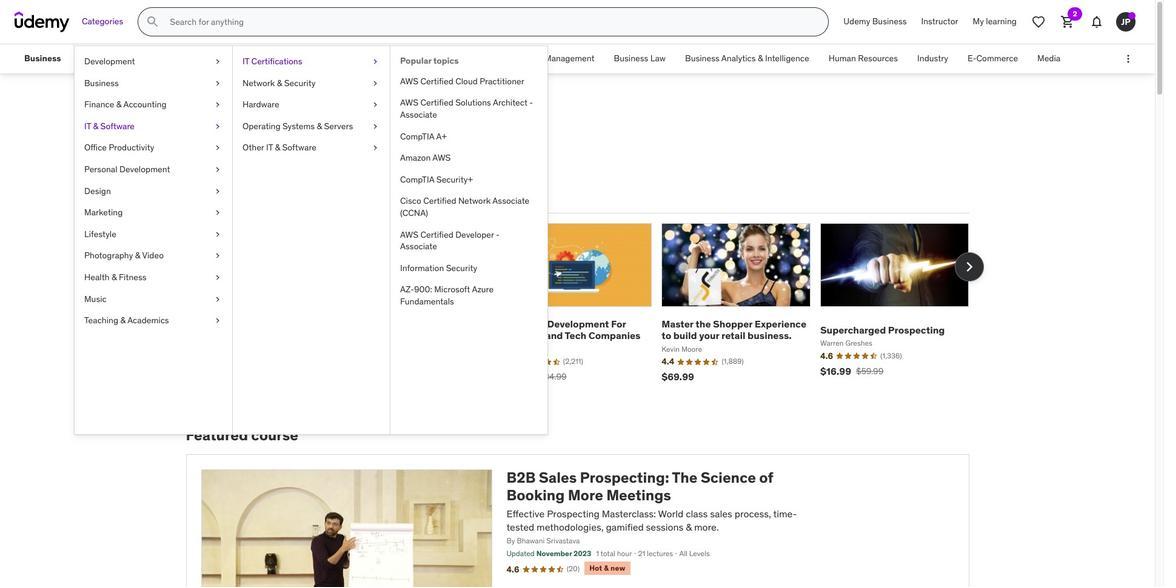 Task type: describe. For each thing, give the bounding box(es) containing it.
and
[[546, 330, 563, 342]]

xsmall image for music
[[213, 293, 223, 305]]

hardware
[[243, 99, 279, 110]]

get
[[263, 155, 287, 173]]

office productivity link
[[75, 137, 232, 159]]

gamified
[[606, 521, 644, 533]]

media link
[[1028, 44, 1071, 73]]

network & security link
[[233, 73, 390, 94]]

it for it certifications
[[243, 56, 249, 67]]

other it & software link
[[233, 137, 390, 159]]

& right hot
[[604, 563, 609, 573]]

(20)
[[567, 564, 580, 573]]

finance & accounting
[[84, 99, 167, 110]]

xsmall image for it & software
[[213, 121, 223, 132]]

methodologies,
[[537, 521, 604, 533]]

sales inside b2b sales prospecting: the science of booking more meetings effective prospecting masterclass: world class sales process, time- tested methodologies, gamified sessions & more. by bhawani srivastava
[[539, 468, 577, 487]]

2
[[1073, 9, 1077, 18]]

supercharged
[[821, 324, 886, 336]]

comptia for comptia a+
[[400, 131, 435, 142]]

xsmall image for finance & accounting
[[213, 99, 223, 111]]

it inside 'link'
[[266, 142, 273, 153]]

& right teaching on the left bottom of page
[[120, 315, 126, 326]]

fitness
[[119, 272, 147, 283]]

industry link
[[908, 44, 958, 73]]

featured course
[[186, 426, 298, 445]]

operations
[[454, 53, 496, 64]]

& inside "link"
[[317, 121, 322, 131]]

xsmall image for personal development
[[213, 164, 223, 176]]

certifications
[[251, 56, 302, 67]]

intelligence
[[765, 53, 810, 64]]

development link
[[75, 51, 232, 73]]

productivity
[[109, 142, 154, 153]]

business right udemy
[[873, 16, 907, 27]]

prospecting inside b2b sales prospecting: the science of booking more meetings effective prospecting masterclass: world class sales process, time- tested methodologies, gamified sessions & more. by bhawani srivastava
[[547, 507, 600, 520]]

total
[[601, 549, 616, 558]]

Search for anything text field
[[168, 12, 814, 32]]

tech
[[565, 330, 587, 342]]

marketing
[[84, 207, 123, 218]]

human resources
[[829, 53, 898, 64]]

companies
[[589, 330, 641, 342]]

resources
[[858, 53, 898, 64]]

business left 'arrow pointing to subcategory menu links' image
[[24, 53, 61, 64]]

900:
[[414, 284, 432, 295]]

comptia security+
[[400, 174, 473, 185]]

1 total hour
[[596, 549, 632, 558]]

0 horizontal spatial software
[[100, 121, 135, 131]]

entrepreneurship
[[91, 53, 158, 64]]

class
[[686, 507, 708, 520]]

& up office
[[93, 121, 98, 131]]

comptia a+ link
[[391, 126, 548, 147]]

arrow pointing to subcategory menu links image
[[71, 44, 82, 73]]

associate inside cisco certified network associate (ccna)
[[493, 196, 530, 206]]

software inside 'link'
[[282, 142, 317, 153]]

development for personal
[[119, 164, 170, 175]]

more.
[[694, 521, 719, 533]]

marketing link
[[75, 202, 232, 224]]

office
[[84, 142, 107, 153]]

0 horizontal spatial sales
[[186, 102, 237, 127]]

certified for solutions
[[421, 97, 454, 108]]

media
[[1038, 53, 1061, 64]]

photography & video
[[84, 250, 164, 261]]

most popular button
[[186, 183, 252, 212]]

hardware link
[[233, 94, 390, 116]]

2023
[[574, 549, 591, 558]]

it & software
[[84, 121, 135, 131]]

accounting
[[123, 99, 167, 110]]

21
[[638, 549, 645, 558]]

teaching & academics link
[[75, 310, 232, 332]]

information security
[[400, 262, 477, 273]]

xsmall image for office productivity
[[213, 142, 223, 154]]

for
[[611, 318, 626, 330]]

jp link
[[1112, 7, 1141, 36]]

business strategy link
[[356, 44, 444, 73]]

aws certified cloud practitioner
[[400, 76, 524, 87]]

business development for startups and tech companies
[[503, 318, 641, 342]]

lifestyle
[[84, 228, 116, 239]]

1
[[596, 549, 599, 558]]

development for business
[[547, 318, 609, 330]]

e-commerce link
[[958, 44, 1028, 73]]

you have alerts image
[[1129, 12, 1136, 19]]

amazon aws
[[400, 152, 451, 163]]

certified for network
[[423, 196, 456, 206]]

industry
[[918, 53, 949, 64]]

& inside b2b sales prospecting: the science of booking more meetings effective prospecting masterclass: world class sales process, time- tested methodologies, gamified sessions & more. by bhawani srivastava
[[686, 521, 692, 533]]

b2b
[[507, 468, 536, 487]]

meetings
[[607, 486, 671, 505]]

business.
[[748, 330, 792, 342]]

& right the finance in the left top of the page
[[116, 99, 122, 110]]

xsmall image for health & fitness
[[213, 272, 223, 284]]

- inside 'aws certified developer - associate'
[[496, 229, 500, 240]]

music
[[84, 293, 107, 304]]

categories
[[82, 16, 123, 27]]

& right health
[[112, 272, 117, 283]]

comptia security+ link
[[391, 169, 548, 191]]

0 vertical spatial courses
[[241, 102, 320, 127]]

process,
[[735, 507, 771, 520]]

hour
[[617, 549, 632, 558]]

you
[[290, 155, 315, 173]]

hot & new
[[590, 563, 626, 573]]

udemy image
[[15, 12, 70, 32]]

xsmall image for operating systems & servers
[[371, 121, 380, 132]]

commerce
[[977, 53, 1018, 64]]

analytics
[[722, 53, 756, 64]]

az-900: microsoft azure fundamentals
[[400, 284, 494, 307]]

strategy
[[402, 53, 435, 64]]

communication link
[[167, 44, 247, 73]]

aws for aws certified solutions architect - associate
[[400, 97, 418, 108]]

xsmall image for network & security
[[371, 77, 380, 89]]

my learning
[[973, 16, 1017, 27]]

certified for developer
[[421, 229, 454, 240]]

carousel element
[[186, 223, 984, 398]]

microsoft
[[434, 284, 470, 295]]

& down certifications
[[277, 77, 282, 88]]

aws for aws certified cloud practitioner
[[400, 76, 418, 87]]

sales courses
[[186, 102, 320, 127]]

associate inside the aws certified solutions architect - associate
[[400, 109, 437, 120]]

it for it & software
[[84, 121, 91, 131]]

systems
[[283, 121, 315, 131]]

amazon
[[400, 152, 431, 163]]

practitioner
[[480, 76, 524, 87]]

health & fitness link
[[75, 267, 232, 288]]

xsmall image for it certifications
[[371, 56, 380, 68]]

xsmall image for lifestyle
[[213, 228, 223, 240]]



Task type: locate. For each thing, give the bounding box(es) containing it.
shopper
[[713, 318, 753, 330]]

the
[[696, 318, 711, 330]]

0 vertical spatial sales
[[186, 102, 237, 127]]

1 horizontal spatial software
[[282, 142, 317, 153]]

0 horizontal spatial business link
[[15, 44, 71, 73]]

xsmall image inside development link
[[213, 56, 223, 68]]

next image
[[960, 257, 979, 277]]

business up the finance in the left top of the page
[[84, 77, 119, 88]]

sales right b2b
[[539, 468, 577, 487]]

security up the microsoft
[[446, 262, 477, 273]]

aws down (ccna) in the top of the page
[[400, 229, 418, 240]]

0 vertical spatial to
[[246, 155, 260, 173]]

hot
[[590, 563, 602, 573]]

security down it certifications link
[[284, 77, 316, 88]]

network inside cisco certified network associate (ccna)
[[458, 196, 491, 206]]

azure
[[472, 284, 494, 295]]

1 vertical spatial sales
[[539, 468, 577, 487]]

0 vertical spatial -
[[530, 97, 533, 108]]

certified down aws certified cloud practitioner on the left of the page
[[421, 97, 454, 108]]

science
[[701, 468, 756, 487]]

masterclass:
[[602, 507, 656, 520]]

lectures
[[647, 549, 673, 558]]

experience
[[755, 318, 807, 330]]

associate down comptia security+ link
[[493, 196, 530, 206]]

1 vertical spatial associate
[[493, 196, 530, 206]]

0 horizontal spatial security
[[284, 77, 316, 88]]

& left video
[[135, 250, 140, 261]]

management inside "link"
[[545, 53, 595, 64]]

1 vertical spatial comptia
[[400, 174, 435, 185]]

xsmall image inside it certifications link
[[371, 56, 380, 68]]

xsmall image for hardware
[[371, 99, 380, 111]]

the
[[672, 468, 698, 487]]

certified inside the aws certified solutions architect - associate
[[421, 97, 454, 108]]

my
[[973, 16, 984, 27]]

network up "hardware"
[[243, 77, 275, 88]]

1 vertical spatial it
[[84, 121, 91, 131]]

1 vertical spatial development
[[119, 164, 170, 175]]

design
[[84, 185, 111, 196]]

associate up comptia a+ at the left of page
[[400, 109, 437, 120]]

personal
[[84, 164, 117, 175]]

business development for startups and tech companies link
[[503, 318, 641, 342]]

academics
[[127, 315, 169, 326]]

business inside business development for startups and tech companies
[[503, 318, 545, 330]]

to inside the master the shopper experience to build your retail business.
[[662, 330, 672, 342]]

1 vertical spatial prospecting
[[547, 507, 600, 520]]

0 vertical spatial prospecting
[[888, 324, 945, 336]]

& right analytics
[[758, 53, 763, 64]]

1 horizontal spatial sales
[[539, 468, 577, 487]]

xsmall image for business
[[213, 77, 223, 89]]

of
[[760, 468, 774, 487]]

learning
[[986, 16, 1017, 27]]

business left analytics
[[685, 53, 720, 64]]

1 horizontal spatial it
[[243, 56, 249, 67]]

21 lectures
[[638, 549, 673, 558]]

management right project
[[545, 53, 595, 64]]

1 horizontal spatial prospecting
[[888, 324, 945, 336]]

0 horizontal spatial network
[[243, 77, 275, 88]]

2 vertical spatial it
[[266, 142, 273, 153]]

certified inside cisco certified network associate (ccna)
[[423, 196, 456, 206]]

operations link
[[444, 44, 506, 73]]

0 vertical spatial software
[[100, 121, 135, 131]]

network
[[243, 77, 275, 88], [458, 196, 491, 206]]

featured
[[186, 426, 248, 445]]

certified inside the aws certified cloud practitioner link
[[421, 76, 454, 87]]

& left servers
[[317, 121, 322, 131]]

office productivity
[[84, 142, 154, 153]]

xsmall image for marketing
[[213, 207, 223, 219]]

2 link
[[1053, 7, 1083, 36]]

xsmall image inside lifestyle link
[[213, 228, 223, 240]]

e-commerce
[[968, 53, 1018, 64]]

2 comptia from the top
[[400, 174, 435, 185]]

to left build
[[662, 330, 672, 342]]

0 vertical spatial development
[[84, 56, 135, 67]]

associate inside 'aws certified developer - associate'
[[400, 241, 437, 252]]

business law link
[[604, 44, 676, 73]]

xsmall image inside teaching & academics link
[[213, 315, 223, 327]]

more subcategory menu links image
[[1123, 53, 1135, 65]]

it certifications link
[[233, 51, 390, 73]]

aws certified cloud practitioner link
[[391, 71, 548, 92]]

aws down popular
[[400, 76, 418, 87]]

shopping cart with 2 items image
[[1061, 15, 1075, 29]]

xsmall image inside finance & accounting link
[[213, 99, 223, 111]]

certified down popular topics
[[421, 76, 454, 87]]

0 vertical spatial comptia
[[400, 131, 435, 142]]

comptia for comptia security+
[[400, 174, 435, 185]]

prospecting:
[[580, 468, 669, 487]]

personal development link
[[75, 159, 232, 180]]

xsmall image inside design link
[[213, 185, 223, 197]]

master the shopper experience to build your retail business. link
[[662, 318, 807, 342]]

1 horizontal spatial to
[[662, 330, 672, 342]]

1 vertical spatial courses
[[186, 155, 243, 173]]

- inside the aws certified solutions architect - associate
[[530, 97, 533, 108]]

1 horizontal spatial management
[[545, 53, 595, 64]]

0 horizontal spatial it
[[84, 121, 91, 131]]

2 vertical spatial associate
[[400, 241, 437, 252]]

xsmall image inside hardware link
[[371, 99, 380, 111]]

it left certifications
[[243, 56, 249, 67]]

most popular
[[188, 191, 249, 203]]

az-900: microsoft azure fundamentals link
[[391, 279, 548, 313]]

associate up information
[[400, 241, 437, 252]]

xsmall image for other it & software
[[371, 142, 380, 154]]

all
[[680, 549, 688, 558]]

certified down (ccna) in the top of the page
[[421, 229, 454, 240]]

management
[[256, 53, 306, 64], [545, 53, 595, 64]]

development inside development link
[[84, 56, 135, 67]]

0 horizontal spatial management
[[256, 53, 306, 64]]

prospecting inside carousel element
[[888, 324, 945, 336]]

november
[[537, 549, 572, 558]]

0 horizontal spatial to
[[246, 155, 260, 173]]

startups
[[503, 330, 544, 342]]

it
[[243, 56, 249, 67], [84, 121, 91, 131], [266, 142, 273, 153]]

cisco certified network associate (ccna) link
[[391, 191, 548, 224]]

information
[[400, 262, 444, 273]]

business inside 'link'
[[366, 53, 400, 64]]

popular
[[214, 191, 249, 203]]

most
[[188, 191, 211, 203]]

development inside business development for startups and tech companies
[[547, 318, 609, 330]]

human resources link
[[819, 44, 908, 73]]

xsmall image
[[213, 56, 223, 68], [213, 77, 223, 89], [371, 77, 380, 89], [213, 99, 223, 111], [371, 99, 380, 111], [213, 121, 223, 132], [371, 121, 380, 132], [213, 164, 223, 176], [213, 228, 223, 240], [213, 293, 223, 305], [213, 315, 223, 327]]

other it & software
[[243, 142, 317, 153]]

& down class
[[686, 521, 692, 533]]

lifestyle link
[[75, 224, 232, 245]]

sales left "hardware"
[[186, 102, 237, 127]]

operating systems & servers
[[243, 121, 353, 131]]

prospecting
[[888, 324, 945, 336], [547, 507, 600, 520]]

law
[[651, 53, 666, 64]]

- right 'developer'
[[496, 229, 500, 240]]

xsmall image inside marketing link
[[213, 207, 223, 219]]

it up office
[[84, 121, 91, 131]]

xsmall image for development
[[213, 56, 223, 68]]

xsmall image inside the operating systems & servers "link"
[[371, 121, 380, 132]]

1 vertical spatial -
[[496, 229, 500, 240]]

it certifications element
[[390, 46, 548, 434]]

udemy business link
[[837, 7, 914, 36]]

0 vertical spatial network
[[243, 77, 275, 88]]

it & software link
[[75, 116, 232, 137]]

2 management from the left
[[545, 53, 595, 64]]

to down other
[[246, 155, 260, 173]]

xsmall image for design
[[213, 185, 223, 197]]

(ccna)
[[400, 207, 428, 218]]

certified
[[421, 76, 454, 87], [421, 97, 454, 108], [423, 196, 456, 206], [421, 229, 454, 240]]

0 horizontal spatial -
[[496, 229, 500, 240]]

popular
[[400, 55, 432, 66]]

1 vertical spatial network
[[458, 196, 491, 206]]

udemy
[[844, 16, 871, 27]]

1 vertical spatial to
[[662, 330, 672, 342]]

submit search image
[[146, 15, 160, 29]]

booking
[[507, 486, 565, 505]]

certified for cloud
[[421, 76, 454, 87]]

comptia up amazon
[[400, 131, 435, 142]]

personal development
[[84, 164, 170, 175]]

wishlist image
[[1032, 15, 1046, 29]]

security+
[[437, 174, 473, 185]]

0 vertical spatial it
[[243, 56, 249, 67]]

srivastava
[[547, 536, 580, 546]]

& up courses to get you started
[[275, 142, 280, 153]]

design link
[[75, 180, 232, 202]]

2 horizontal spatial it
[[266, 142, 273, 153]]

business link down the udemy image
[[15, 44, 71, 73]]

aws certified developer - associate
[[400, 229, 500, 252]]

tested
[[507, 521, 534, 533]]

notifications image
[[1090, 15, 1104, 29]]

1 management from the left
[[256, 53, 306, 64]]

xsmall image inside other it & software 'link'
[[371, 142, 380, 154]]

0 horizontal spatial prospecting
[[547, 507, 600, 520]]

management up network & security at the left of the page
[[256, 53, 306, 64]]

video
[[142, 250, 164, 261]]

business analytics & intelligence
[[685, 53, 810, 64]]

xsmall image inside personal development link
[[213, 164, 223, 176]]

network down comptia security+ link
[[458, 196, 491, 206]]

aws inside 'aws certified developer - associate'
[[400, 229, 418, 240]]

teaching
[[84, 315, 118, 326]]

operating systems & servers link
[[233, 116, 390, 137]]

1 horizontal spatial network
[[458, 196, 491, 206]]

master
[[662, 318, 694, 330]]

health & fitness
[[84, 272, 147, 283]]

amazon aws link
[[391, 147, 548, 169]]

network & security
[[243, 77, 316, 88]]

xsmall image
[[371, 56, 380, 68], [213, 142, 223, 154], [371, 142, 380, 154], [213, 185, 223, 197], [213, 207, 223, 219], [213, 250, 223, 262], [213, 272, 223, 284]]

& inside 'link'
[[275, 142, 280, 153]]

business left law at the right top of page
[[614, 53, 649, 64]]

xsmall image inside it & software link
[[213, 121, 223, 132]]

software up office productivity at left top
[[100, 121, 135, 131]]

0 vertical spatial security
[[284, 77, 316, 88]]

1 comptia from the top
[[400, 131, 435, 142]]

aws for aws certified developer - associate
[[400, 229, 418, 240]]

xsmall image for photography & video
[[213, 250, 223, 262]]

1 horizontal spatial security
[[446, 262, 477, 273]]

xsmall image inside the music link
[[213, 293, 223, 305]]

xsmall image inside office productivity link
[[213, 142, 223, 154]]

music link
[[75, 288, 232, 310]]

1 horizontal spatial business link
[[75, 73, 232, 94]]

1 vertical spatial security
[[446, 262, 477, 273]]

aws up comptia a+ at the left of page
[[400, 97, 418, 108]]

it right other
[[266, 142, 273, 153]]

1 horizontal spatial -
[[530, 97, 533, 108]]

4.6
[[507, 564, 520, 575]]

aws down a+
[[433, 152, 451, 163]]

software up you
[[282, 142, 317, 153]]

build
[[674, 330, 697, 342]]

xsmall image for teaching & academics
[[213, 315, 223, 327]]

xsmall image inside photography & video link
[[213, 250, 223, 262]]

certified down comptia security+
[[423, 196, 456, 206]]

your
[[699, 330, 720, 342]]

xsmall image inside health & fitness link
[[213, 272, 223, 284]]

xsmall image inside the "network & security" link
[[371, 77, 380, 89]]

aws inside the aws certified solutions architect - associate
[[400, 97, 418, 108]]

developer
[[456, 229, 494, 240]]

entrepreneurship link
[[82, 44, 167, 73]]

retail
[[722, 330, 746, 342]]

supercharged prospecting link
[[821, 324, 945, 336]]

aws
[[400, 76, 418, 87], [400, 97, 418, 108], [433, 152, 451, 163], [400, 229, 418, 240]]

updated
[[507, 549, 535, 558]]

sessions
[[646, 521, 684, 533]]

comptia down amazon
[[400, 174, 435, 185]]

0 vertical spatial associate
[[400, 109, 437, 120]]

business left and
[[503, 318, 545, 330]]

categories button
[[75, 7, 131, 36]]

- right architect
[[530, 97, 533, 108]]

photography
[[84, 250, 133, 261]]

certified inside 'aws certified developer - associate'
[[421, 229, 454, 240]]

instructor link
[[914, 7, 966, 36]]

2 vertical spatial development
[[547, 318, 609, 330]]

development inside personal development link
[[119, 164, 170, 175]]

business link up the accounting
[[75, 73, 232, 94]]

security inside it certifications element
[[446, 262, 477, 273]]

1 vertical spatial software
[[282, 142, 317, 153]]

architect
[[493, 97, 528, 108]]

cloud
[[456, 76, 478, 87]]

business left popular
[[366, 53, 400, 64]]



Task type: vqa. For each thing, say whether or not it's contained in the screenshot.
build
yes



